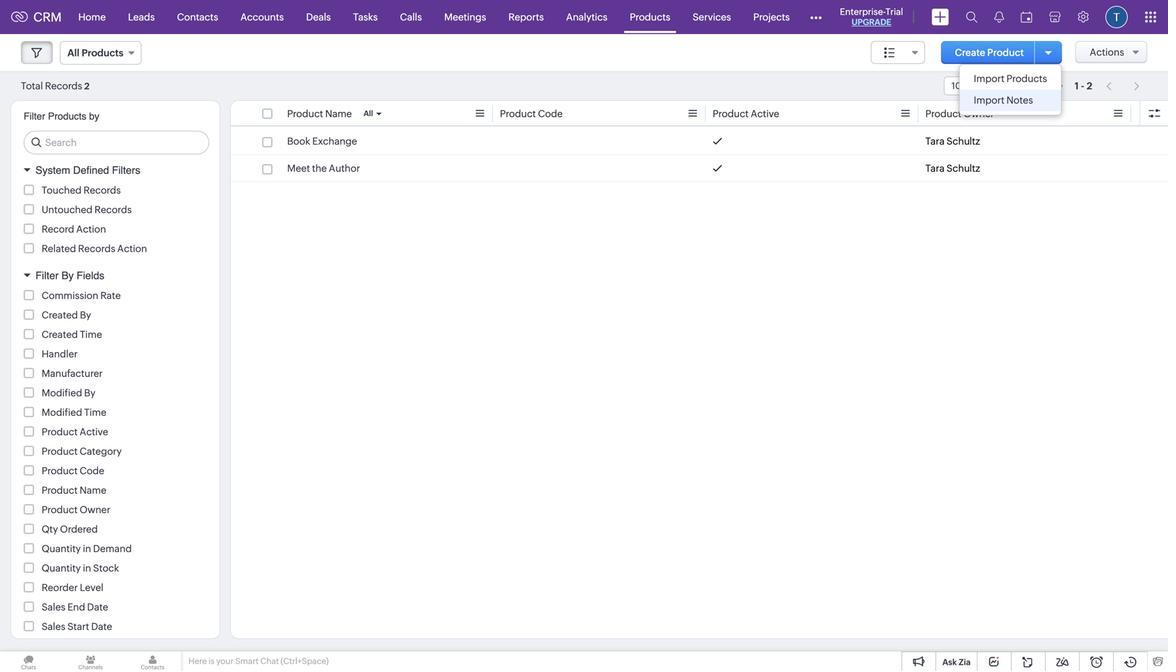 Task type: vqa. For each thing, say whether or not it's contained in the screenshot.
Qty
yes



Task type: locate. For each thing, give the bounding box(es) containing it.
records inside field
[[964, 81, 999, 91]]

enterprise-trial upgrade
[[840, 7, 904, 27]]

10 Records Per Page field
[[945, 77, 1055, 95]]

0 vertical spatial import
[[974, 73, 1005, 84]]

1 vertical spatial tara
[[926, 163, 945, 174]]

1 vertical spatial action
[[117, 243, 147, 254]]

record
[[42, 224, 74, 235]]

filter down related
[[35, 270, 59, 282]]

0 horizontal spatial product active
[[42, 427, 108, 438]]

records down defined
[[84, 185, 121, 196]]

modified by
[[42, 388, 96, 399]]

in up 'quantity in stock'
[[83, 543, 91, 555]]

sales left start
[[42, 621, 65, 632]]

category
[[80, 446, 122, 457]]

product
[[988, 47, 1025, 58], [287, 108, 323, 119], [500, 108, 536, 119], [713, 108, 749, 119], [926, 108, 962, 119], [42, 427, 78, 438], [42, 446, 78, 457], [42, 465, 78, 477], [42, 485, 78, 496], [42, 504, 78, 516]]

date for sales end date
[[87, 602, 108, 613]]

by up the "commission"
[[62, 270, 74, 282]]

name up exchange
[[325, 108, 352, 119]]

owner
[[964, 108, 995, 119], [80, 504, 110, 516]]

product owner down the 10
[[926, 108, 995, 119]]

records for touched
[[84, 185, 121, 196]]

0 vertical spatial schultz
[[947, 136, 981, 147]]

create menu element
[[924, 0, 958, 34]]

2
[[1087, 80, 1093, 91], [84, 81, 90, 91]]

1 vertical spatial by
[[80, 310, 91, 321]]

0 horizontal spatial active
[[80, 427, 108, 438]]

0 vertical spatial action
[[76, 224, 106, 235]]

0 horizontal spatial product code
[[42, 465, 104, 477]]

deals link
[[295, 0, 342, 34]]

0 vertical spatial sales
[[42, 602, 65, 613]]

quantity in stock
[[42, 563, 119, 574]]

0 vertical spatial product name
[[287, 108, 352, 119]]

crm link
[[11, 10, 62, 24]]

quantity for quantity in demand
[[42, 543, 81, 555]]

0 vertical spatial in
[[83, 543, 91, 555]]

1 horizontal spatial 2
[[1087, 80, 1093, 91]]

size image
[[885, 47, 896, 59]]

date down level
[[87, 602, 108, 613]]

products left by
[[48, 111, 86, 122]]

schultz for book exchange
[[947, 136, 981, 147]]

accounts link
[[229, 0, 295, 34]]

quantity down qty ordered on the bottom
[[42, 543, 81, 555]]

1 vertical spatial modified
[[42, 407, 82, 418]]

by down commission rate
[[80, 310, 91, 321]]

1 horizontal spatial product code
[[500, 108, 563, 119]]

qty ordered
[[42, 524, 98, 535]]

ordered
[[60, 524, 98, 535]]

accounts
[[241, 11, 284, 23]]

is
[[209, 657, 215, 666]]

products down home
[[82, 47, 124, 58]]

2 up by
[[84, 81, 90, 91]]

0 vertical spatial name
[[325, 108, 352, 119]]

1 sales from the top
[[42, 602, 65, 613]]

1 modified from the top
[[42, 388, 82, 399]]

1 horizontal spatial name
[[325, 108, 352, 119]]

0 vertical spatial modified
[[42, 388, 82, 399]]

records down touched records
[[95, 204, 132, 215]]

date for sales start date
[[91, 621, 112, 632]]

by inside filter by fields dropdown button
[[62, 270, 74, 282]]

filter for filter by fields
[[35, 270, 59, 282]]

product category
[[42, 446, 122, 457]]

1 vertical spatial time
[[84, 407, 106, 418]]

tara for meet the author
[[926, 163, 945, 174]]

total
[[21, 80, 43, 91]]

trial
[[886, 7, 904, 17]]

product name up qty ordered on the bottom
[[42, 485, 106, 496]]

0 horizontal spatial all
[[67, 47, 80, 58]]

zia
[[959, 658, 971, 667]]

created by
[[42, 310, 91, 321]]

created
[[42, 310, 78, 321], [42, 329, 78, 340]]

2 tara from the top
[[926, 163, 945, 174]]

1 tara schultz from the top
[[926, 136, 981, 147]]

owner down import notes
[[964, 108, 995, 119]]

0 vertical spatial time
[[80, 329, 102, 340]]

product name
[[287, 108, 352, 119], [42, 485, 106, 496]]

date
[[87, 602, 108, 613], [91, 621, 112, 632]]

1 horizontal spatial product active
[[713, 108, 780, 119]]

services
[[693, 11, 732, 23]]

create menu image
[[932, 9, 950, 25]]

home link
[[67, 0, 117, 34]]

1 vertical spatial product name
[[42, 485, 106, 496]]

in for demand
[[83, 543, 91, 555]]

products for import products
[[1007, 73, 1048, 84]]

0 vertical spatial created
[[42, 310, 78, 321]]

1 horizontal spatial owner
[[964, 108, 995, 119]]

filters
[[112, 164, 140, 176]]

reports link
[[498, 0, 555, 34]]

touched
[[42, 185, 82, 196]]

reorder
[[42, 582, 78, 593]]

10
[[952, 81, 962, 91]]

modified for modified by
[[42, 388, 82, 399]]

product owner
[[926, 108, 995, 119], [42, 504, 110, 516]]

0 vertical spatial date
[[87, 602, 108, 613]]

1 vertical spatial filter
[[35, 270, 59, 282]]

filter inside dropdown button
[[35, 270, 59, 282]]

in left stock
[[83, 563, 91, 574]]

all inside field
[[67, 47, 80, 58]]

1 quantity from the top
[[42, 543, 81, 555]]

1 vertical spatial product code
[[42, 465, 104, 477]]

1 vertical spatial in
[[83, 563, 91, 574]]

record action
[[42, 224, 106, 235]]

0 horizontal spatial action
[[76, 224, 106, 235]]

1 import from the top
[[974, 73, 1005, 84]]

all for all products
[[67, 47, 80, 58]]

1 vertical spatial name
[[80, 485, 106, 496]]

all for all
[[364, 109, 373, 118]]

quantity for quantity in stock
[[42, 563, 81, 574]]

1 horizontal spatial active
[[751, 108, 780, 119]]

channels image
[[62, 652, 119, 671]]

action
[[76, 224, 106, 235], [117, 243, 147, 254]]

1 vertical spatial import
[[974, 95, 1005, 106]]

1 vertical spatial all
[[364, 109, 373, 118]]

quantity up reorder
[[42, 563, 81, 574]]

created up handler
[[42, 329, 78, 340]]

product name up book exchange link
[[287, 108, 352, 119]]

navigation
[[1100, 76, 1148, 96]]

1 tara from the top
[[926, 136, 945, 147]]

by up modified time
[[84, 388, 96, 399]]

tara schultz for meet the author
[[926, 163, 981, 174]]

None field
[[871, 41, 926, 64]]

touched records
[[42, 185, 121, 196]]

1 vertical spatial date
[[91, 621, 112, 632]]

2 schultz from the top
[[947, 163, 981, 174]]

2 tara schultz from the top
[[926, 163, 981, 174]]

products for all products
[[82, 47, 124, 58]]

by
[[89, 111, 99, 122]]

filter for filter products by
[[24, 111, 45, 122]]

1 vertical spatial schultz
[[947, 163, 981, 174]]

records up filter products by
[[45, 80, 82, 91]]

create product
[[956, 47, 1025, 58]]

leads
[[128, 11, 155, 23]]

actions
[[1091, 47, 1125, 58]]

2 vertical spatial by
[[84, 388, 96, 399]]

1 vertical spatial code
[[80, 465, 104, 477]]

end
[[67, 602, 85, 613]]

2 for total records 2
[[84, 81, 90, 91]]

2 for 1 - 2
[[1087, 80, 1093, 91]]

(ctrl+space)
[[281, 657, 329, 666]]

profile element
[[1098, 0, 1137, 34]]

profile image
[[1106, 6, 1129, 28]]

contacts
[[177, 11, 218, 23]]

created down the "commission"
[[42, 310, 78, 321]]

0 vertical spatial filter
[[24, 111, 45, 122]]

book exchange link
[[287, 134, 357, 148]]

name down category
[[80, 485, 106, 496]]

0 vertical spatial owner
[[964, 108, 995, 119]]

signals element
[[987, 0, 1013, 34]]

calls link
[[389, 0, 433, 34]]

0 vertical spatial tara schultz
[[926, 136, 981, 147]]

1 horizontal spatial all
[[364, 109, 373, 118]]

records
[[45, 80, 82, 91], [964, 81, 999, 91], [84, 185, 121, 196], [95, 204, 132, 215], [78, 243, 115, 254]]

1 vertical spatial tara schultz
[[926, 163, 981, 174]]

products
[[630, 11, 671, 23], [82, 47, 124, 58], [1007, 73, 1048, 84], [48, 111, 86, 122]]

schultz
[[947, 136, 981, 147], [947, 163, 981, 174]]

2 import from the top
[[974, 95, 1005, 106]]

owner up the ordered
[[80, 504, 110, 516]]

tara schultz
[[926, 136, 981, 147], [926, 163, 981, 174]]

signals image
[[995, 11, 1005, 23]]

action up the related records action
[[76, 224, 106, 235]]

action up filter by fields dropdown button
[[117, 243, 147, 254]]

1 horizontal spatial product owner
[[926, 108, 995, 119]]

schultz for meet the author
[[947, 163, 981, 174]]

2 created from the top
[[42, 329, 78, 340]]

0 vertical spatial quantity
[[42, 543, 81, 555]]

code
[[538, 108, 563, 119], [80, 465, 104, 477]]

row group
[[231, 128, 1169, 182]]

here is your smart chat (ctrl+space)
[[189, 657, 329, 666]]

0 vertical spatial product owner
[[926, 108, 995, 119]]

2 inside total records 2
[[84, 81, 90, 91]]

contacts image
[[124, 652, 181, 671]]

by
[[62, 270, 74, 282], [80, 310, 91, 321], [84, 388, 96, 399]]

Other Modules field
[[802, 6, 831, 28]]

records up "fields"
[[78, 243, 115, 254]]

products inside field
[[82, 47, 124, 58]]

name
[[325, 108, 352, 119], [80, 485, 106, 496]]

0 horizontal spatial product owner
[[42, 504, 110, 516]]

product owner up the ordered
[[42, 504, 110, 516]]

modified down the manufacturer
[[42, 388, 82, 399]]

created for created by
[[42, 310, 78, 321]]

0 vertical spatial by
[[62, 270, 74, 282]]

smart
[[235, 657, 259, 666]]

related
[[42, 243, 76, 254]]

time down the modified by
[[84, 407, 106, 418]]

1 created from the top
[[42, 310, 78, 321]]

0 horizontal spatial 2
[[84, 81, 90, 91]]

0 horizontal spatial owner
[[80, 504, 110, 516]]

sales down reorder
[[42, 602, 65, 613]]

2 in from the top
[[83, 563, 91, 574]]

filter down total
[[24, 111, 45, 122]]

1 vertical spatial created
[[42, 329, 78, 340]]

reports
[[509, 11, 544, 23]]

import for import products
[[974, 73, 1005, 84]]

1 vertical spatial owner
[[80, 504, 110, 516]]

2 modified from the top
[[42, 407, 82, 418]]

products up notes
[[1007, 73, 1048, 84]]

0 vertical spatial product code
[[500, 108, 563, 119]]

0 horizontal spatial product name
[[42, 485, 106, 496]]

1 schultz from the top
[[947, 136, 981, 147]]

0 vertical spatial product active
[[713, 108, 780, 119]]

1 vertical spatial product owner
[[42, 504, 110, 516]]

0 vertical spatial tara
[[926, 136, 945, 147]]

date right start
[[91, 621, 112, 632]]

1 vertical spatial sales
[[42, 621, 65, 632]]

total records 2
[[21, 80, 90, 91]]

2 quantity from the top
[[42, 563, 81, 574]]

0 vertical spatial all
[[67, 47, 80, 58]]

2 right -
[[1087, 80, 1093, 91]]

time down created by
[[80, 329, 102, 340]]

calendar image
[[1021, 11, 1033, 23]]

1 vertical spatial quantity
[[42, 563, 81, 574]]

0 horizontal spatial name
[[80, 485, 106, 496]]

the
[[312, 163, 327, 174]]

0 vertical spatial code
[[538, 108, 563, 119]]

modified down the modified by
[[42, 407, 82, 418]]

1 in from the top
[[83, 543, 91, 555]]

records right the 10
[[964, 81, 999, 91]]

2 sales from the top
[[42, 621, 65, 632]]

filter
[[24, 111, 45, 122], [35, 270, 59, 282]]



Task type: describe. For each thing, give the bounding box(es) containing it.
crm
[[33, 10, 62, 24]]

enterprise-
[[840, 7, 886, 17]]

time for created time
[[80, 329, 102, 340]]

projects
[[754, 11, 790, 23]]

qty
[[42, 524, 58, 535]]

tasks
[[353, 11, 378, 23]]

leads link
[[117, 0, 166, 34]]

1 - 2
[[1075, 80, 1093, 91]]

system defined filters button
[[11, 158, 220, 183]]

import products link
[[961, 68, 1062, 90]]

create
[[956, 47, 986, 58]]

products left 'services'
[[630, 11, 671, 23]]

exchange
[[312, 136, 357, 147]]

defined
[[73, 164, 109, 176]]

untouched
[[42, 204, 93, 215]]

created for created time
[[42, 329, 78, 340]]

all products
[[67, 47, 124, 58]]

1 vertical spatial active
[[80, 427, 108, 438]]

stock
[[93, 563, 119, 574]]

records for total
[[45, 80, 82, 91]]

0 vertical spatial active
[[751, 108, 780, 119]]

handler
[[42, 349, 78, 360]]

meet
[[287, 163, 310, 174]]

deals
[[306, 11, 331, 23]]

by for filter
[[62, 270, 74, 282]]

related records action
[[42, 243, 147, 254]]

your
[[216, 657, 234, 666]]

commission rate
[[42, 290, 121, 301]]

10 records per page
[[952, 81, 1037, 91]]

meet the author
[[287, 163, 360, 174]]

ask zia
[[943, 658, 971, 667]]

untouched records
[[42, 204, 132, 215]]

records for related
[[78, 243, 115, 254]]

row group containing book exchange
[[231, 128, 1169, 182]]

import products
[[974, 73, 1048, 84]]

modified time
[[42, 407, 106, 418]]

author
[[329, 163, 360, 174]]

sales start date
[[42, 621, 112, 632]]

meetings link
[[433, 0, 498, 34]]

import for import notes
[[974, 95, 1005, 106]]

quantity in demand
[[42, 543, 132, 555]]

system defined filters
[[35, 164, 140, 176]]

records for untouched
[[95, 204, 132, 215]]

filter products by
[[24, 111, 99, 122]]

1
[[1075, 80, 1080, 91]]

calls
[[400, 11, 422, 23]]

sales for sales start date
[[42, 621, 65, 632]]

search element
[[958, 0, 987, 34]]

analytics
[[567, 11, 608, 23]]

demand
[[93, 543, 132, 555]]

modified for modified time
[[42, 407, 82, 418]]

here
[[189, 657, 207, 666]]

records for 10
[[964, 81, 999, 91]]

time for modified time
[[84, 407, 106, 418]]

start
[[67, 621, 89, 632]]

services link
[[682, 0, 743, 34]]

page
[[1016, 81, 1037, 91]]

in for stock
[[83, 563, 91, 574]]

create product button
[[942, 41, 1039, 64]]

products link
[[619, 0, 682, 34]]

1 horizontal spatial code
[[538, 108, 563, 119]]

by for created
[[80, 310, 91, 321]]

1 horizontal spatial product name
[[287, 108, 352, 119]]

per
[[1000, 81, 1014, 91]]

chat
[[260, 657, 279, 666]]

by for modified
[[84, 388, 96, 399]]

commission
[[42, 290, 98, 301]]

system
[[35, 164, 70, 176]]

search image
[[966, 11, 978, 23]]

Search text field
[[24, 132, 209, 154]]

level
[[80, 582, 104, 593]]

sales for sales end date
[[42, 602, 65, 613]]

1 vertical spatial product active
[[42, 427, 108, 438]]

ask
[[943, 658, 958, 667]]

filter by fields button
[[11, 263, 220, 288]]

tara schultz for book exchange
[[926, 136, 981, 147]]

import notes
[[974, 95, 1034, 106]]

meet the author link
[[287, 161, 360, 175]]

book exchange
[[287, 136, 357, 147]]

analytics link
[[555, 0, 619, 34]]

tasks link
[[342, 0, 389, 34]]

products for filter products by
[[48, 111, 86, 122]]

0 horizontal spatial code
[[80, 465, 104, 477]]

meetings
[[444, 11, 487, 23]]

chats image
[[0, 652, 57, 671]]

home
[[78, 11, 106, 23]]

projects link
[[743, 0, 802, 34]]

filter by fields
[[35, 270, 104, 282]]

contacts link
[[166, 0, 229, 34]]

All Products field
[[60, 41, 142, 65]]

rate
[[100, 290, 121, 301]]

upgrade
[[852, 17, 892, 27]]

1 horizontal spatial action
[[117, 243, 147, 254]]

product inside button
[[988, 47, 1025, 58]]

tara for book exchange
[[926, 136, 945, 147]]

-
[[1082, 80, 1085, 91]]

sales end date
[[42, 602, 108, 613]]

fields
[[77, 270, 104, 282]]

created time
[[42, 329, 102, 340]]

book
[[287, 136, 310, 147]]

notes
[[1007, 95, 1034, 106]]

import notes link
[[961, 90, 1062, 111]]



